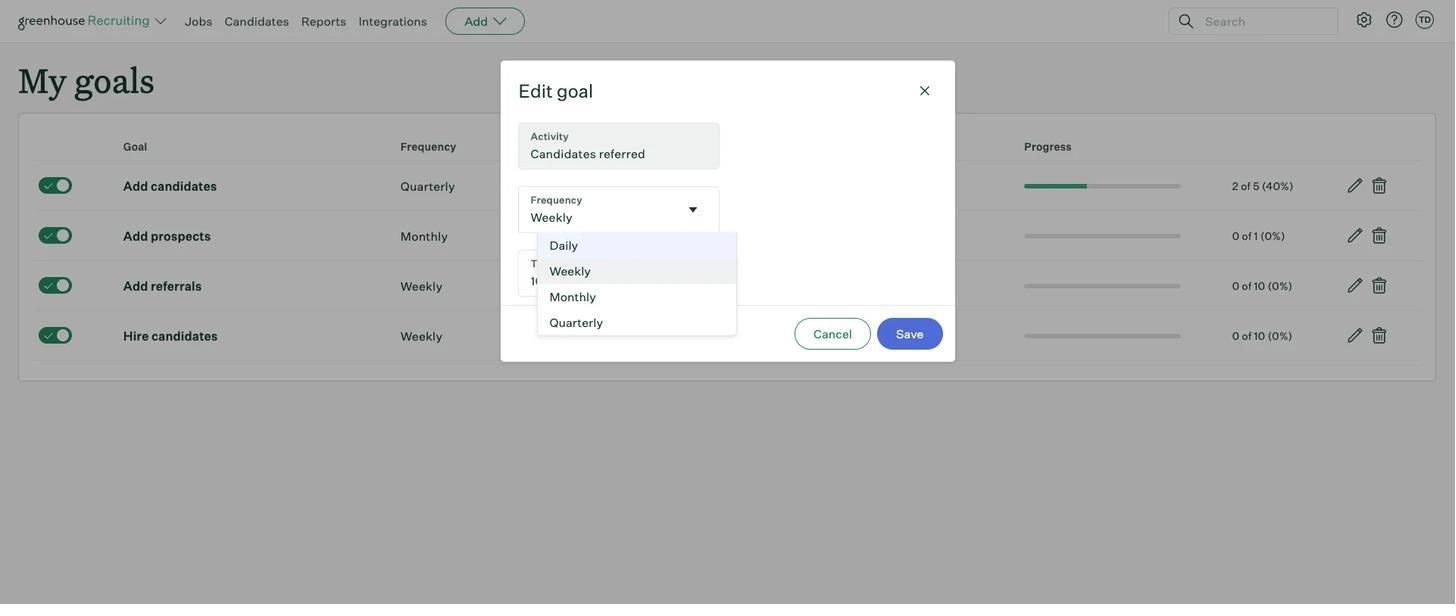 Task type: vqa. For each thing, say whether or not it's contained in the screenshot.


Task type: describe. For each thing, give the bounding box(es) containing it.
weekly for hire candidates
[[401, 329, 443, 344]]

my goals
[[18, 58, 155, 102]]

2
[[1233, 179, 1239, 192]]

edit goal
[[519, 79, 594, 102]]

edit
[[519, 79, 553, 102]]

0 of 1 (0%)
[[1233, 229, 1286, 242]]

of for add referrals
[[1243, 279, 1252, 292]]

1, for december
[[658, 179, 667, 194]]

integrations
[[359, 14, 428, 29]]

december
[[710, 179, 770, 194]]

1
[[1255, 229, 1259, 242]]

10 for hire candidates
[[1255, 329, 1266, 342]]

referrals
[[151, 279, 202, 294]]

my
[[18, 58, 67, 102]]

list box containing daily
[[537, 233, 737, 336]]

Target value number field
[[519, 251, 719, 296]]

candidates
[[225, 14, 289, 29]]

weekly option
[[538, 258, 736, 284]]

toggle flyout image
[[685, 202, 701, 217]]

- for add referrals
[[712, 279, 717, 294]]

time
[[609, 140, 636, 153]]

0 for hire candidates
[[1233, 329, 1240, 342]]

td button
[[1416, 11, 1435, 29]]

(0%) for hire candidates
[[1268, 329, 1293, 342]]

integrations link
[[359, 14, 428, 29]]

weekly for daily
[[550, 264, 591, 279]]

save
[[897, 326, 924, 342]]

edit goal icon image for add candidates
[[1347, 177, 1365, 195]]

5
[[1254, 179, 1260, 192]]

greenhouse recruiting image
[[18, 12, 155, 30]]

quarterly inside option
[[550, 315, 603, 330]]

of for add prospects
[[1243, 229, 1252, 242]]

cancel button
[[795, 318, 872, 350]]

progress
[[1025, 140, 1072, 153]]

daily option
[[538, 233, 736, 258]]

monthly inside option
[[550, 289, 596, 305]]

goal
[[557, 79, 594, 102]]

31, for october
[[760, 229, 776, 244]]

time period
[[609, 140, 672, 153]]

(0%) for add referrals
[[1268, 279, 1293, 292]]

- for hire candidates
[[712, 329, 717, 344]]

23, for add referrals
[[658, 279, 676, 294]]

monthly option
[[538, 284, 736, 310]]

candidates for add candidates
[[151, 179, 217, 194]]

prospects
[[151, 229, 211, 244]]

october 1, 2023 - october 31, 2023
[[609, 229, 809, 244]]

1, for october
[[658, 229, 667, 244]]

- for add prospects
[[702, 229, 708, 244]]

- for add candidates
[[702, 179, 708, 194]]

0 of 10 (0%) for hire candidates
[[1233, 329, 1293, 342]]

candidates link
[[225, 14, 289, 29]]

edit goal icon image for add prospects
[[1347, 227, 1365, 245]]

progress bar for add prospects
[[1025, 234, 1182, 239]]

candidates for hire candidates
[[152, 329, 218, 344]]

close modal icon image
[[916, 82, 934, 100]]

october 23, 2023 - october 29, 2023 for add referrals
[[609, 279, 820, 294]]

Search text field
[[1202, 10, 1325, 32]]

td
[[1419, 14, 1432, 25]]

2 of 5 (40%)
[[1233, 179, 1294, 192]]

add for add prospects
[[123, 229, 148, 244]]



Task type: locate. For each thing, give the bounding box(es) containing it.
0 vertical spatial 29,
[[770, 279, 788, 294]]

october
[[609, 179, 656, 194], [609, 229, 656, 244], [710, 229, 757, 244], [609, 279, 656, 294], [720, 279, 767, 294], [609, 329, 656, 344], [720, 329, 767, 344]]

progress bar for add referrals
[[1025, 284, 1182, 289]]

31, for december
[[773, 179, 789, 194]]

3 edit goal icon image from the top
[[1347, 277, 1365, 295]]

10
[[1255, 279, 1266, 292], [1255, 329, 1266, 342]]

-
[[702, 179, 708, 194], [702, 229, 708, 244], [712, 279, 717, 294], [712, 329, 717, 344]]

1 edit goal icon image from the top
[[1347, 177, 1365, 195]]

candidates
[[151, 179, 217, 194], [152, 329, 218, 344]]

1 vertical spatial 23,
[[658, 329, 676, 344]]

frequency
[[401, 140, 457, 153]]

0 vertical spatial 0 of 10 (0%)
[[1233, 279, 1293, 292]]

1 vertical spatial 10
[[1255, 329, 1266, 342]]

0 vertical spatial 31,
[[773, 179, 789, 194]]

october 23, 2023 - october 29, 2023 for hire candidates
[[609, 329, 820, 344]]

none field toggle flyout
[[519, 187, 719, 233]]

23,
[[658, 279, 676, 294], [658, 329, 676, 344]]

1 vertical spatial 0 of 10 (0%)
[[1233, 329, 1293, 342]]

1 remove goal icon image from the top
[[1371, 177, 1389, 195]]

add referrals
[[123, 279, 202, 294]]

2 0 from the top
[[1233, 279, 1240, 292]]

3 remove goal icon image from the top
[[1371, 277, 1389, 295]]

31, right the december
[[773, 179, 789, 194]]

1 progress bar from the top
[[1025, 184, 1182, 188]]

hire
[[123, 329, 149, 344]]

0
[[1233, 229, 1240, 242], [1233, 279, 1240, 292], [1233, 329, 1240, 342]]

3 progress bar from the top
[[1025, 284, 1182, 289]]

1 0 of 10 (0%) from the top
[[1233, 279, 1293, 292]]

reports link
[[301, 14, 347, 29]]

0 vertical spatial 0
[[1233, 229, 1240, 242]]

candidates up prospects
[[151, 179, 217, 194]]

of
[[1242, 179, 1251, 192], [1243, 229, 1252, 242], [1243, 279, 1252, 292], [1243, 329, 1252, 342]]

1, up weekly option
[[658, 229, 667, 244]]

2 october 23, 2023 - october 29, 2023 from the top
[[609, 329, 820, 344]]

0 of 10 (0%) for add referrals
[[1233, 279, 1293, 292]]

(40%)
[[1263, 179, 1294, 192]]

0 vertical spatial candidates
[[151, 179, 217, 194]]

weekly inside option
[[550, 264, 591, 279]]

1 1, from the top
[[658, 179, 667, 194]]

None checkbox
[[39, 227, 72, 244], [39, 327, 72, 344], [39, 227, 72, 244], [39, 327, 72, 344]]

remove goal icon image for add referrals
[[1371, 277, 1389, 295]]

edit goal icon image
[[1347, 177, 1365, 195], [1347, 227, 1365, 245], [1347, 277, 1365, 295], [1347, 327, 1365, 345]]

1 23, from the top
[[658, 279, 676, 294]]

1 vertical spatial 0
[[1233, 279, 1240, 292]]

1 vertical spatial 31,
[[760, 229, 776, 244]]

1 0 from the top
[[1233, 229, 1240, 242]]

configure image
[[1356, 11, 1374, 29]]

add prospects
[[123, 229, 211, 244]]

reports
[[301, 14, 347, 29]]

10 for add referrals
[[1255, 279, 1266, 292]]

1 horizontal spatial monthly
[[550, 289, 596, 305]]

1 vertical spatial candidates
[[152, 329, 218, 344]]

progress bar
[[1025, 184, 1182, 188], [1025, 234, 1182, 239], [1025, 284, 1182, 289], [1025, 334, 1182, 339]]

0 vertical spatial 1,
[[658, 179, 667, 194]]

add candidates
[[123, 179, 217, 194]]

2023
[[669, 179, 699, 194], [792, 179, 822, 194], [669, 229, 699, 244], [779, 229, 809, 244], [679, 279, 709, 294], [791, 279, 820, 294], [679, 329, 709, 344], [791, 329, 820, 344]]

1 vertical spatial (0%)
[[1268, 279, 1293, 292]]

0 for add referrals
[[1233, 279, 1240, 292]]

jobs
[[185, 14, 213, 29]]

td button
[[1413, 8, 1438, 32]]

october 23, 2023 - october 29, 2023
[[609, 279, 820, 294], [609, 329, 820, 344]]

progress bar for add candidates
[[1025, 184, 1182, 188]]

2 vertical spatial 0
[[1233, 329, 1240, 342]]

period
[[638, 140, 672, 153]]

remove goal icon image for add candidates
[[1371, 177, 1389, 195]]

2 edit goal icon image from the top
[[1347, 227, 1365, 245]]

29,
[[770, 279, 788, 294], [770, 329, 788, 344]]

1, down period
[[658, 179, 667, 194]]

1 vertical spatial 1,
[[658, 229, 667, 244]]

23, up "quarterly" option
[[658, 279, 676, 294]]

quarterly down 'target value' number field
[[550, 315, 603, 330]]

23, down monthly option
[[658, 329, 676, 344]]

4 edit goal icon image from the top
[[1347, 327, 1365, 345]]

3 0 from the top
[[1233, 329, 1240, 342]]

23, for hire candidates
[[658, 329, 676, 344]]

1 horizontal spatial quarterly
[[550, 315, 603, 330]]

october 1, 2023 - december 31, 2023
[[609, 179, 822, 194]]

add for add
[[465, 14, 488, 29]]

hire candidates
[[123, 329, 218, 344]]

quarterly option
[[538, 310, 736, 336]]

31,
[[773, 179, 789, 194], [760, 229, 776, 244]]

remove goal icon image for add prospects
[[1371, 227, 1389, 245]]

0 of 10 (0%)
[[1233, 279, 1293, 292], [1233, 329, 1293, 342]]

daily
[[550, 238, 578, 253]]

weekly for add referrals
[[401, 279, 443, 294]]

progress bar for hire candidates
[[1025, 334, 1182, 339]]

4 progress bar from the top
[[1025, 334, 1182, 339]]

add for add candidates
[[123, 179, 148, 194]]

1 vertical spatial quarterly
[[550, 315, 603, 330]]

remove goal icon image
[[1371, 177, 1389, 195], [1371, 227, 1389, 245], [1371, 277, 1389, 295], [1371, 327, 1389, 345]]

of for add candidates
[[1242, 179, 1251, 192]]

1,
[[658, 179, 667, 194], [658, 229, 667, 244]]

edit goal icon image for hire candidates
[[1347, 327, 1365, 345]]

None checkbox
[[39, 177, 72, 194], [39, 277, 72, 294], [39, 177, 72, 194], [39, 277, 72, 294]]

(0%) for add prospects
[[1261, 229, 1286, 242]]

None text field
[[519, 123, 707, 169], [519, 187, 679, 233], [519, 123, 707, 169], [519, 187, 679, 233]]

0 for add prospects
[[1233, 229, 1240, 242]]

1 vertical spatial october 23, 2023 - october 29, 2023
[[609, 329, 820, 344]]

monthly
[[401, 229, 448, 244], [550, 289, 596, 305]]

1 vertical spatial 29,
[[770, 329, 788, 344]]

2 23, from the top
[[658, 329, 676, 344]]

save button
[[878, 318, 943, 350]]

2 1, from the top
[[658, 229, 667, 244]]

remove goal icon image for hire candidates
[[1371, 327, 1389, 345]]

edit goal icon image for add referrals
[[1347, 277, 1365, 295]]

quarterly
[[401, 179, 455, 194], [550, 315, 603, 330]]

2 vertical spatial (0%)
[[1268, 329, 1293, 342]]

0 vertical spatial 10
[[1255, 279, 1266, 292]]

quarterly down frequency
[[401, 179, 455, 194]]

jobs link
[[185, 14, 213, 29]]

add inside popup button
[[465, 14, 488, 29]]

0 vertical spatial (0%)
[[1261, 229, 1286, 242]]

1 vertical spatial monthly
[[550, 289, 596, 305]]

list box
[[537, 233, 737, 336]]

0 horizontal spatial quarterly
[[401, 179, 455, 194]]

goals
[[74, 58, 155, 102]]

29, for referrals
[[770, 279, 788, 294]]

(0%)
[[1261, 229, 1286, 242], [1268, 279, 1293, 292], [1268, 329, 1293, 342]]

of for hire candidates
[[1243, 329, 1252, 342]]

add for add referrals
[[123, 279, 148, 294]]

4 remove goal icon image from the top
[[1371, 327, 1389, 345]]

cancel
[[814, 326, 853, 342]]

2 10 from the top
[[1255, 329, 1266, 342]]

29, for candidates
[[770, 329, 788, 344]]

add
[[465, 14, 488, 29], [123, 179, 148, 194], [123, 229, 148, 244], [123, 279, 148, 294]]

candidates right hire
[[152, 329, 218, 344]]

1 29, from the top
[[770, 279, 788, 294]]

goal
[[123, 140, 147, 153]]

0 vertical spatial 23,
[[658, 279, 676, 294]]

0 vertical spatial october 23, 2023 - october 29, 2023
[[609, 279, 820, 294]]

1 october 23, 2023 - october 29, 2023 from the top
[[609, 279, 820, 294]]

0 horizontal spatial monthly
[[401, 229, 448, 244]]

2 0 of 10 (0%) from the top
[[1233, 329, 1293, 342]]

2 remove goal icon image from the top
[[1371, 227, 1389, 245]]

2 progress bar from the top
[[1025, 234, 1182, 239]]

weekly
[[550, 264, 591, 279], [401, 279, 443, 294], [401, 329, 443, 344]]

0 vertical spatial quarterly
[[401, 179, 455, 194]]

1 10 from the top
[[1255, 279, 1266, 292]]

31, down the december
[[760, 229, 776, 244]]

None field
[[519, 123, 719, 169], [519, 187, 719, 233], [519, 123, 719, 169]]

0 vertical spatial monthly
[[401, 229, 448, 244]]

add button
[[446, 8, 525, 35]]

2 29, from the top
[[770, 329, 788, 344]]



